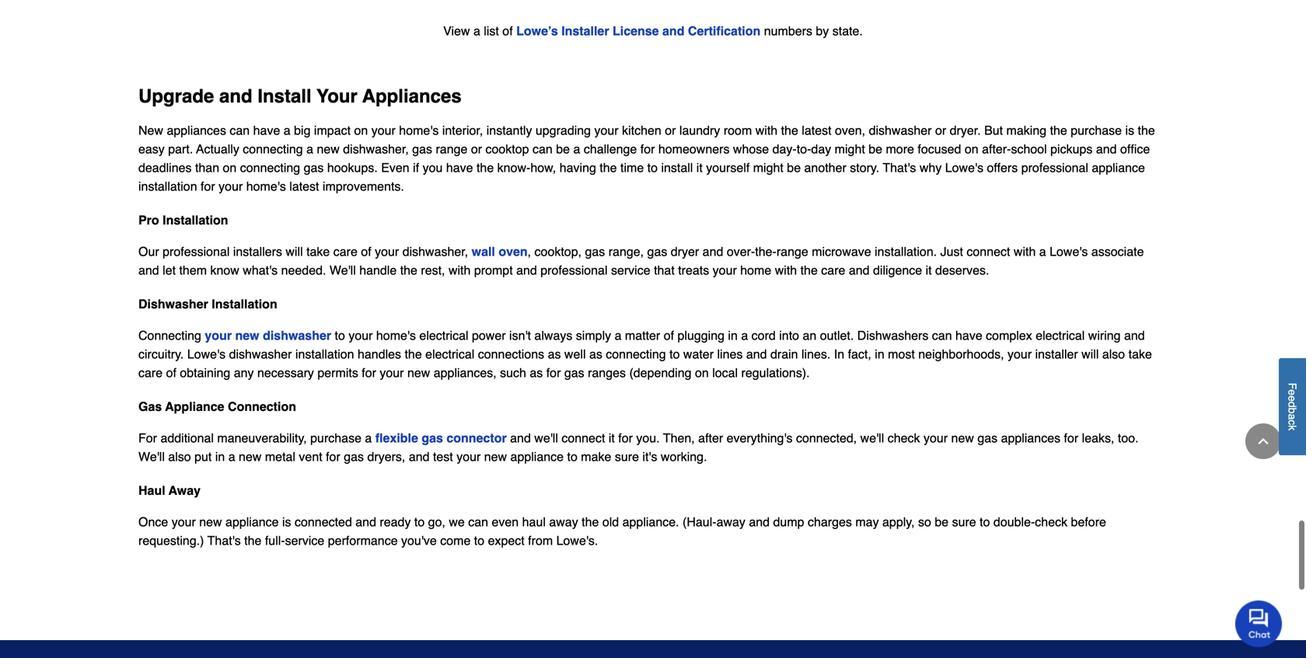 Task type: vqa. For each thing, say whether or not it's contained in the screenshot.
CONNECTED,
yes



Task type: locate. For each thing, give the bounding box(es) containing it.
in inside and we'll connect it for you. then, after everything's connected, we'll check your new gas appliances for leaks, too. we'll also put in a new metal vent for gas dryers, and test your new appliance to make sure it's working.
[[215, 450, 225, 464]]

1 vertical spatial service
[[285, 534, 325, 548]]

0 vertical spatial is
[[1126, 123, 1135, 138]]

wall oven link
[[472, 245, 528, 259]]

matter
[[625, 329, 660, 343]]

vent
[[299, 450, 322, 464]]

1 horizontal spatial we'll
[[861, 431, 884, 446]]

or down interior,
[[471, 142, 482, 156]]

lowe's
[[516, 24, 558, 38]]

can up neighborhoods,
[[932, 329, 952, 343]]

check right 'connected,'
[[888, 431, 920, 446]]

b
[[1287, 408, 1299, 414]]

dryer.
[[950, 123, 981, 138]]

needed.
[[281, 263, 326, 278]]

have left big
[[253, 123, 280, 138]]

can
[[230, 123, 250, 138], [533, 142, 553, 156], [932, 329, 952, 343], [468, 515, 488, 530]]

0 vertical spatial we'll
[[330, 263, 356, 278]]

care down the circuitry.
[[138, 366, 163, 380]]

0 horizontal spatial lowe's
[[187, 347, 226, 362]]

you've
[[401, 534, 437, 548]]

1 horizontal spatial that's
[[883, 161, 916, 175]]

come
[[440, 534, 471, 548]]

certification
[[688, 24, 761, 38]]

connect up deserves.
[[967, 245, 1010, 259]]

0 horizontal spatial it
[[609, 431, 615, 446]]

2 away from the left
[[717, 515, 746, 530]]

to-
[[797, 142, 811, 156]]

service down range,
[[611, 263, 651, 278]]

care down improvements.
[[333, 245, 358, 259]]

leaks,
[[1082, 431, 1115, 446]]

interior,
[[442, 123, 483, 138]]

chevron up image
[[1256, 434, 1271, 449]]

be down upgrading
[[556, 142, 570, 156]]

1 vertical spatial we'll
[[138, 450, 165, 464]]

1 horizontal spatial appliances
[[1001, 431, 1061, 446]]

you.
[[636, 431, 660, 446]]

we'll right 'connected,'
[[861, 431, 884, 446]]

of right list
[[503, 24, 513, 38]]

by
[[816, 24, 829, 38]]

scroll to top element
[[1246, 424, 1282, 460]]

home's up installers
[[246, 179, 286, 194]]

dishwasher up more
[[869, 123, 932, 138]]

to right come
[[474, 534, 485, 548]]

outlet.
[[820, 329, 854, 343]]

dishwasher down 'your new dishwasher' link
[[229, 347, 292, 362]]

that's left the full-
[[207, 534, 241, 548]]

1 vertical spatial also
[[168, 450, 191, 464]]

in up lines
[[728, 329, 738, 343]]

0 horizontal spatial service
[[285, 534, 325, 548]]

connected
[[295, 515, 352, 530]]

or right kitchen
[[665, 123, 676, 138]]

for down kitchen
[[641, 142, 655, 156]]

to
[[648, 161, 658, 175], [335, 329, 345, 343], [670, 347, 680, 362], [567, 450, 578, 464], [414, 515, 425, 530], [980, 515, 990, 530], [474, 534, 485, 548]]

appliance.
[[623, 515, 679, 530]]

1 horizontal spatial away
[[717, 515, 746, 530]]

lowe's
[[945, 161, 984, 175], [1050, 245, 1088, 259], [187, 347, 226, 362]]

upgrading
[[536, 123, 591, 138]]

the right installation handles
[[405, 347, 422, 362]]

1 vertical spatial take
[[1129, 347, 1152, 362]]

home's inside to your home's electrical power isn't always simply a matter of plugging in a cord into an outlet. dishwashers can have complex electrical wiring and circuitry. lowe's   dishwasher installation handles the electrical connections as well as connecting to water lines and drain lines. in fact, in most neighborhoods, your installer will also take care of obtaining any necessary permits for your new appliances, such as for gas ranges (depending on local regulations).
[[376, 329, 416, 343]]

to left make
[[567, 450, 578, 464]]

upgrade and install your appliances
[[138, 86, 462, 107]]

2 horizontal spatial care
[[821, 263, 846, 278]]

1 vertical spatial connect
[[562, 431, 605, 446]]

home
[[740, 263, 772, 278]]

know-
[[497, 161, 531, 175]]

connecting
[[138, 329, 201, 343]]

2 vertical spatial care
[[138, 366, 163, 380]]

1 vertical spatial check
[[1035, 515, 1068, 530]]

complex
[[986, 329, 1033, 343]]

for left leaks,
[[1064, 431, 1079, 446]]

1 horizontal spatial connect
[[967, 245, 1010, 259]]

how,
[[531, 161, 556, 175]]

connecting
[[243, 142, 303, 156], [240, 161, 300, 175], [606, 347, 666, 362]]

care down "microwave"
[[821, 263, 846, 278]]

service down connected
[[285, 534, 325, 548]]

it down installation.
[[926, 263, 932, 278]]

pro installation
[[138, 213, 228, 228]]

0 horizontal spatial connect
[[562, 431, 605, 446]]

a left big
[[284, 123, 291, 138]]

dump
[[773, 515, 804, 530]]

new inside to your home's electrical power isn't always simply a matter of plugging in a cord into an outlet. dishwashers can have complex electrical wiring and circuitry. lowe's   dishwasher installation handles the electrical connections as well as connecting to water lines and drain lines. in fact, in most neighborhoods, your installer will also take care of obtaining any necessary permits for your new appliances, such as for gas ranges (depending on local regulations).
[[407, 366, 430, 380]]

1 horizontal spatial professional
[[541, 263, 608, 278]]

professional inside new appliances can have a big impact on your home's interior, instantly upgrading your kitchen or laundry room with the latest oven, dishwasher or dryer. but making the purchase is the easy part. actually connecting a new dishwasher, gas range or cooktop can be a challenge for homeowners whose day-to-day might be more focused on after-school pickups and office deadlines than on connecting gas hookups. even if you have the know-how, having the time to install it yourself might be another story. that's why lowe's offers professional appliance installation for your home's latest improvements.
[[1022, 161, 1089, 175]]

dishwasher up necessary
[[263, 329, 331, 343]]

easy
[[138, 142, 165, 156]]

1 horizontal spatial is
[[1126, 123, 1135, 138]]

flexible
[[375, 431, 418, 446]]

then,
[[663, 431, 695, 446]]

new inside new appliances can have a big impact on your home's interior, instantly upgrading your kitchen or laundry room with the latest oven, dishwasher or dryer. but making the purchase is the easy part. actually connecting a new dishwasher, gas range or cooktop can be a challenge for homeowners whose day-to-day might be more focused on after-school pickups and office deadlines than on connecting gas hookups. even if you have the know-how, having the time to install it yourself might be another story. that's why lowe's offers professional appliance installation for your home's latest improvements.
[[317, 142, 340, 156]]

instantly
[[487, 123, 532, 138]]

2 horizontal spatial have
[[956, 329, 983, 343]]

1 vertical spatial is
[[282, 515, 291, 530]]

care
[[333, 245, 358, 259], [821, 263, 846, 278], [138, 366, 163, 380]]

lines.
[[802, 347, 831, 362]]

1 vertical spatial will
[[1082, 347, 1099, 362]]

also down additional on the left of page
[[168, 450, 191, 464]]

on right impact
[[354, 123, 368, 138]]

0 horizontal spatial appliances
[[167, 123, 226, 138]]

e
[[1287, 390, 1299, 396], [1287, 396, 1299, 402]]

lowe's up obtaining
[[187, 347, 226, 362]]

appliances inside new appliances can have a big impact on your home's interior, instantly upgrading your kitchen or laundry room with the latest oven, dishwasher or dryer. but making the purchase is the easy part. actually connecting a new dishwasher, gas range or cooktop can be a challenge for homeowners whose day-to-day might be more focused on after-school pickups and office deadlines than on connecting gas hookups. even if you have the know-how, having the time to install it yourself might be another story. that's why lowe's offers professional appliance installation for your home's latest improvements.
[[167, 123, 226, 138]]

1 vertical spatial professional
[[163, 245, 230, 259]]

it down homeowners
[[697, 161, 703, 175]]

2 vertical spatial lowe's
[[187, 347, 226, 362]]

is up office
[[1126, 123, 1135, 138]]

0 vertical spatial connecting
[[243, 142, 303, 156]]

sure right so
[[952, 515, 976, 530]]

sure inside once your new appliance is connected and ready to go, we can even haul away the old appliance. (haul-away and dump charges may apply, so be sure to double-check before requesting.) that's the full-service performance you've come to expect from lowe's.
[[952, 515, 976, 530]]

and inside new appliances can have a big impact on your home's interior, instantly upgrading your kitchen or laundry room with the latest oven, dishwasher or dryer. but making the purchase is the easy part. actually connecting a new dishwasher, gas range or cooktop can be a challenge for homeowners whose day-to-day might be more focused on after-school pickups and office deadlines than on connecting gas hookups. even if you have the know-how, having the time to install it yourself might be another story. that's why lowe's offers professional appliance installation for your home's latest improvements.
[[1096, 142, 1117, 156]]

we'll down for
[[138, 450, 165, 464]]

service inside once your new appliance is connected and ready to go, we can even haul away the old appliance. (haul-away and dump charges may apply, so be sure to double-check before requesting.) that's the full-service performance you've come to expect from lowe's.
[[285, 534, 325, 548]]

might down oven,
[[835, 142, 865, 156]]

the down challenge on the top
[[600, 161, 617, 175]]

and down "microwave"
[[849, 263, 870, 278]]

sure
[[615, 450, 639, 464], [952, 515, 976, 530]]

in right put at the left bottom
[[215, 450, 225, 464]]

1 horizontal spatial range
[[777, 245, 809, 259]]

0 vertical spatial lowe's
[[945, 161, 984, 175]]

will down wiring
[[1082, 347, 1099, 362]]

0 vertical spatial it
[[697, 161, 703, 175]]

(depending
[[629, 366, 692, 380]]

0 horizontal spatial we'll
[[138, 450, 165, 464]]

we'll inside , cooktop, gas range, gas dryer and over-the-range microwave installation. just connect with a lowe's associate and let them know what's needed. we'll handle the rest, with prompt and professional service that treats your home with the care and diligence it deserves.
[[330, 263, 356, 278]]

1 vertical spatial appliances
[[1001, 431, 1061, 446]]

1 horizontal spatial it
[[697, 161, 703, 175]]

if
[[413, 161, 419, 175]]

2 e from the top
[[1287, 396, 1299, 402]]

into
[[779, 329, 799, 343]]

new inside once your new appliance is connected and ready to go, we can even haul away the old appliance. (haul-away and dump charges may apply, so be sure to double-check before requesting.) that's the full-service performance you've come to expect from lowe's.
[[199, 515, 222, 530]]

1 horizontal spatial service
[[611, 263, 651, 278]]

1 vertical spatial range
[[777, 245, 809, 259]]

2 horizontal spatial it
[[926, 263, 932, 278]]

2 vertical spatial in
[[215, 450, 225, 464]]

2 vertical spatial professional
[[541, 263, 608, 278]]

our
[[138, 245, 159, 259]]

of
[[503, 24, 513, 38], [361, 245, 371, 259], [664, 329, 674, 343], [166, 366, 176, 380]]

0 horizontal spatial we'll
[[534, 431, 558, 446]]

gas appliance connection
[[138, 400, 296, 414]]

0 vertical spatial dishwasher
[[869, 123, 932, 138]]

e up b
[[1287, 396, 1299, 402]]

0 horizontal spatial care
[[138, 366, 163, 380]]

0 vertical spatial care
[[333, 245, 358, 259]]

once
[[138, 515, 168, 530]]

be right so
[[935, 515, 949, 530]]

check left before
[[1035, 515, 1068, 530]]

it inside and we'll connect it for you. then, after everything's connected, we'll check your new gas appliances for leaks, too. we'll also put in a new metal vent for gas dryers, and test your new appliance to make sure it's working.
[[609, 431, 615, 446]]

and down ,
[[516, 263, 537, 278]]

installation
[[138, 179, 197, 194]]

to right time
[[648, 161, 658, 175]]

appliances up "part."
[[167, 123, 226, 138]]

latest up the day
[[802, 123, 832, 138]]

or up focused
[[935, 123, 947, 138]]

2 vertical spatial dishwasher
[[229, 347, 292, 362]]

and left install
[[219, 86, 252, 107]]

for down always
[[546, 366, 561, 380]]

1 horizontal spatial care
[[333, 245, 358, 259]]

connect up make
[[562, 431, 605, 446]]

that's
[[883, 161, 916, 175], [207, 534, 241, 548]]

lowe's down focused
[[945, 161, 984, 175]]

requesting.)
[[138, 534, 204, 548]]

1 horizontal spatial we'll
[[330, 263, 356, 278]]

numbers
[[764, 24, 813, 38]]

0 horizontal spatial appliance
[[226, 515, 279, 530]]

1 vertical spatial dishwasher,
[[403, 245, 468, 259]]

0 horizontal spatial in
[[215, 450, 225, 464]]

to up (depending
[[670, 347, 680, 362]]

home's up installation handles
[[376, 329, 416, 343]]

such
[[500, 366, 526, 380]]

0 vertical spatial might
[[835, 142, 865, 156]]

make
[[581, 450, 612, 464]]

be up story.
[[869, 142, 883, 156]]

range down interior,
[[436, 142, 468, 156]]

0 vertical spatial appliances
[[167, 123, 226, 138]]

1 horizontal spatial lowe's
[[945, 161, 984, 175]]

sure inside and we'll connect it for you. then, after everything's connected, we'll check your new gas appliances for leaks, too. we'll also put in a new metal vent for gas dryers, and test your new appliance to make sure it's working.
[[615, 450, 639, 464]]

as down always
[[548, 347, 561, 362]]

it inside new appliances can have a big impact on your home's interior, instantly upgrading your kitchen or laundry room with the latest oven, dishwasher or dryer. but making the purchase is the easy part. actually connecting a new dishwasher, gas range or cooktop can be a challenge for homeowners whose day-to-day might be more focused on after-school pickups and office deadlines than on connecting gas hookups. even if you have the know-how, having the time to install it yourself might be another story. that's why lowe's offers professional appliance installation for your home's latest improvements.
[[697, 161, 703, 175]]

local
[[712, 366, 738, 380]]

1 horizontal spatial check
[[1035, 515, 1068, 530]]

0 horizontal spatial range
[[436, 142, 468, 156]]

1 vertical spatial in
[[875, 347, 885, 362]]

0 horizontal spatial will
[[286, 245, 303, 259]]

as
[[548, 347, 561, 362], [589, 347, 603, 362], [530, 366, 543, 380]]

lowe's inside new appliances can have a big impact on your home's interior, instantly upgrading your kitchen or laundry room with the latest oven, dishwasher or dryer. but making the purchase is the easy part. actually connecting a new dishwasher, gas range or cooktop can be a challenge for homeowners whose day-to-day might be more focused on after-school pickups and office deadlines than on connecting gas hookups. even if you have the know-how, having the time to install it yourself might be another story. that's why lowe's offers professional appliance installation for your home's latest improvements.
[[945, 161, 984, 175]]

new
[[138, 123, 163, 138]]

and right connector
[[510, 431, 531, 446]]

another
[[804, 161, 847, 175]]

0 vertical spatial range
[[436, 142, 468, 156]]

know
[[210, 263, 239, 278]]

latest
[[802, 123, 832, 138], [289, 179, 319, 194]]

dishwasher,
[[343, 142, 409, 156], [403, 245, 468, 259]]

appliance inside and we'll connect it for you. then, after everything's connected, we'll check your new gas appliances for leaks, too. we'll also put in a new metal vent for gas dryers, and test your new appliance to make sure it's working.
[[511, 450, 564, 464]]

0 horizontal spatial latest
[[289, 179, 319, 194]]

2 we'll from the left
[[861, 431, 884, 446]]

electrical
[[419, 329, 469, 343], [1036, 329, 1085, 343], [425, 347, 475, 362]]

0 vertical spatial home's
[[399, 123, 439, 138]]

on down water at the bottom right of page
[[695, 366, 709, 380]]

might down day-
[[753, 161, 784, 175]]

1 horizontal spatial take
[[1129, 347, 1152, 362]]

chat invite button image
[[1236, 600, 1283, 648]]

0 horizontal spatial that's
[[207, 534, 241, 548]]

a left cord
[[741, 329, 748, 343]]

kitchen
[[622, 123, 662, 138]]

1 vertical spatial latest
[[289, 179, 319, 194]]

appliance inside new appliances can have a big impact on your home's interior, instantly upgrading your kitchen or laundry room with the latest oven, dishwasher or dryer. but making the purchase is the easy part. actually connecting a new dishwasher, gas range or cooktop can be a challenge for homeowners whose day-to-day might be more focused on after-school pickups and office deadlines than on connecting gas hookups. even if you have the know-how, having the time to install it yourself might be another story. that's why lowe's offers professional appliance installation for your home's latest improvements.
[[1092, 161, 1145, 175]]

also inside to your home's electrical power isn't always simply a matter of plugging in a cord into an outlet. dishwashers can have complex electrical wiring and circuitry. lowe's   dishwasher installation handles the electrical connections as well as connecting to water lines and drain lines. in fact, in most neighborhoods, your installer will also take care of obtaining any necessary permits for your new appliances, such as for gas ranges (depending on local regulations).
[[1103, 347, 1125, 362]]

a up k
[[1287, 414, 1299, 420]]

even
[[381, 161, 410, 175]]

0 vertical spatial also
[[1103, 347, 1125, 362]]

2 vertical spatial it
[[609, 431, 615, 446]]

on inside to your home's electrical power isn't always simply a matter of plugging in a cord into an outlet. dishwashers can have complex electrical wiring and circuitry. lowe's   dishwasher installation handles the electrical connections as well as connecting to water lines and drain lines. in fact, in most neighborhoods, your installer will also take care of obtaining any necessary permits for your new appliances, such as for gas ranges (depending on local regulations).
[[695, 366, 709, 380]]

actually
[[196, 142, 239, 156]]

whose
[[733, 142, 769, 156]]

why
[[920, 161, 942, 175]]

1 horizontal spatial appliance
[[511, 450, 564, 464]]

it
[[697, 161, 703, 175], [926, 263, 932, 278], [609, 431, 615, 446]]

2 vertical spatial home's
[[376, 329, 416, 343]]

is up the full-
[[282, 515, 291, 530]]

0 horizontal spatial is
[[282, 515, 291, 530]]

you
[[423, 161, 443, 175]]

most
[[888, 347, 915, 362]]

to left go,
[[414, 515, 425, 530]]

0 vertical spatial check
[[888, 431, 920, 446]]

0 horizontal spatial away
[[549, 515, 578, 530]]

range inside , cooktop, gas range, gas dryer and over-the-range microwave installation. just connect with a lowe's associate and let them know what's needed. we'll handle the rest, with prompt and professional service that treats your home with the care and diligence it deserves.
[[777, 245, 809, 259]]

range
[[436, 142, 468, 156], [777, 245, 809, 259]]

1 vertical spatial care
[[821, 263, 846, 278]]

for additional maneuverability, purchase a flexible gas connector
[[138, 431, 507, 446]]

it's
[[643, 450, 657, 464]]

connecting inside to your home's electrical power isn't always simply a matter of plugging in a cord into an outlet. dishwashers can have complex electrical wiring and circuitry. lowe's   dishwasher installation handles the electrical connections as well as connecting to water lines and drain lines. in fact, in most neighborhoods, your installer will also take care of obtaining any necessary permits for your new appliances, such as for gas ranges (depending on local regulations).
[[606, 347, 666, 362]]

away left dump
[[717, 515, 746, 530]]

2 horizontal spatial professional
[[1022, 161, 1089, 175]]

appliance left make
[[511, 450, 564, 464]]

a down big
[[306, 142, 313, 156]]

yourself
[[706, 161, 750, 175]]

ready
[[380, 515, 411, 530]]

day
[[811, 142, 831, 156]]

2 horizontal spatial appliance
[[1092, 161, 1145, 175]]

home's down the appliances
[[399, 123, 439, 138]]

1 horizontal spatial in
[[728, 329, 738, 343]]

take
[[306, 245, 330, 259], [1129, 347, 1152, 362]]

is inside new appliances can have a big impact on your home's interior, instantly upgrading your kitchen or laundry room with the latest oven, dishwasher or dryer. but making the purchase is the easy part. actually connecting a new dishwasher, gas range or cooktop can be a challenge for homeowners whose day-to-day might be more focused on after-school pickups and office deadlines than on connecting gas hookups. even if you have the know-how, having the time to install it yourself might be another story. that's why lowe's offers professional appliance installation for your home's latest improvements.
[[1126, 123, 1135, 138]]

improvements.
[[323, 179, 404, 194]]

appliances inside and we'll connect it for you. then, after everything's connected, we'll check your new gas appliances for leaks, too. we'll also put in a new metal vent for gas dryers, and test your new appliance to make sure it's working.
[[1001, 431, 1061, 446]]

well
[[565, 347, 586, 362]]

and left office
[[1096, 142, 1117, 156]]

it up make
[[609, 431, 615, 446]]

to your home's electrical power isn't always simply a matter of plugging in a cord into an outlet. dishwashers can have complex electrical wiring and circuitry. lowe's   dishwasher installation handles the electrical connections as well as connecting to water lines and drain lines. in fact, in most neighborhoods, your installer will also take care of obtaining any necessary permits for your new appliances, such as for gas ranges (depending on local regulations).
[[138, 329, 1152, 380]]

to inside and we'll connect it for you. then, after everything's connected, we'll check your new gas appliances for leaks, too. we'll also put in a new metal vent for gas dryers, and test your new appliance to make sure it's working.
[[567, 450, 578, 464]]

with inside new appliances can have a big impact on your home's interior, instantly upgrading your kitchen or laundry room with the latest oven, dishwasher or dryer. but making the purchase is the easy part. actually connecting a new dishwasher, gas range or cooktop can be a challenge for homeowners whose day-to-day might be more focused on after-school pickups and office deadlines than on connecting gas hookups. even if you have the know-how, having the time to install it yourself might be another story. that's why lowe's offers professional appliance installation for your home's latest improvements.
[[756, 123, 778, 138]]

lowe's left associate
[[1050, 245, 1088, 259]]

purchase up pickups
[[1071, 123, 1122, 138]]

0 vertical spatial installation
[[163, 213, 228, 228]]

we'll down our professional installers will take care of your dishwasher, wall oven
[[330, 263, 356, 278]]

installation down installation
[[163, 213, 228, 228]]

and left test
[[409, 450, 430, 464]]

1 vertical spatial installation
[[212, 297, 277, 312]]

also down wiring
[[1103, 347, 1125, 362]]

appliances,
[[434, 366, 497, 380]]

0 horizontal spatial check
[[888, 431, 920, 446]]

0 horizontal spatial purchase
[[310, 431, 362, 446]]

installation for dishwasher installation
[[212, 297, 277, 312]]

purchase
[[1071, 123, 1122, 138], [310, 431, 362, 446]]

2 vertical spatial appliance
[[226, 515, 279, 530]]

2 vertical spatial connecting
[[606, 347, 666, 362]]

with up the whose
[[756, 123, 778, 138]]

check inside once your new appliance is connected and ready to go, we can even haul away the old appliance. (haul-away and dump charges may apply, so be sure to double-check before requesting.) that's the full-service performance you've come to expect from lowe's.
[[1035, 515, 1068, 530]]

be
[[556, 142, 570, 156], [869, 142, 883, 156], [787, 161, 801, 175], [935, 515, 949, 530]]

0 horizontal spatial also
[[168, 450, 191, 464]]

for down for additional maneuverability, purchase a flexible gas connector
[[326, 450, 340, 464]]

we'll right connector
[[534, 431, 558, 446]]

connections
[[478, 347, 544, 362]]

1 horizontal spatial will
[[1082, 347, 1099, 362]]

and up performance
[[356, 515, 376, 530]]

1 horizontal spatial have
[[446, 161, 473, 175]]

0 vertical spatial service
[[611, 263, 651, 278]]

purchase up vent
[[310, 431, 362, 446]]

check inside and we'll connect it for you. then, after everything's connected, we'll check your new gas appliances for leaks, too. we'll also put in a new metal vent for gas dryers, and test your new appliance to make sure it's working.
[[888, 431, 920, 446]]

0 vertical spatial have
[[253, 123, 280, 138]]

dishwasher, inside new appliances can have a big impact on your home's interior, instantly upgrading your kitchen or laundry room with the latest oven, dishwasher or dryer. but making the purchase is the easy part. actually connecting a new dishwasher, gas range or cooktop can be a challenge for homeowners whose day-to-day might be more focused on after-school pickups and office deadlines than on connecting gas hookups. even if you have the know-how, having the time to install it yourself might be another story. that's why lowe's offers professional appliance installation for your home's latest improvements.
[[343, 142, 409, 156]]

0 vertical spatial that's
[[883, 161, 916, 175]]

performance
[[328, 534, 398, 548]]

range,
[[609, 245, 644, 259]]

take inside to your home's electrical power isn't always simply a matter of plugging in a cord into an outlet. dishwashers can have complex electrical wiring and circuitry. lowe's   dishwasher installation handles the electrical connections as well as connecting to water lines and drain lines. in fact, in most neighborhoods, your installer will also take care of obtaining any necessary permits for your new appliances, such as for gas ranges (depending on local regulations).
[[1129, 347, 1152, 362]]

1 vertical spatial that's
[[207, 534, 241, 548]]

a up having
[[573, 142, 580, 156]]

the left know-
[[477, 161, 494, 175]]

appliance inside once your new appliance is connected and ready to go, we can even haul away the old appliance. (haul-away and dump charges may apply, so be sure to double-check before requesting.) that's the full-service performance you've come to expect from lowe's.
[[226, 515, 279, 530]]

gas
[[412, 142, 432, 156], [304, 161, 324, 175], [585, 245, 605, 259], [647, 245, 667, 259], [564, 366, 584, 380], [422, 431, 443, 446], [978, 431, 998, 446], [344, 450, 364, 464]]

that's down more
[[883, 161, 916, 175]]

have inside to your home's electrical power isn't always simply a matter of plugging in a cord into an outlet. dishwashers can have complex electrical wiring and circuitry. lowe's   dishwasher installation handles the electrical connections as well as connecting to water lines and drain lines. in fact, in most neighborhoods, your installer will also take care of obtaining any necessary permits for your new appliances, such as for gas ranges (depending on local regulations).
[[956, 329, 983, 343]]



Task type: describe. For each thing, give the bounding box(es) containing it.
haul
[[138, 484, 165, 498]]

dryer
[[671, 245, 699, 259]]

connect inside , cooktop, gas range, gas dryer and over-the-range microwave installation. just connect with a lowe's associate and let them know what's needed. we'll handle the rest, with prompt and professional service that treats your home with the care and diligence it deserves.
[[967, 245, 1010, 259]]

the down "microwave"
[[801, 263, 818, 278]]

with down the-
[[775, 263, 797, 278]]

oven,
[[835, 123, 866, 138]]

c
[[1287, 420, 1299, 426]]

the up day-
[[781, 123, 799, 138]]

cooktop
[[486, 142, 529, 156]]

f e e d b a c k
[[1287, 383, 1299, 431]]

your inside , cooktop, gas range, gas dryer and over-the-range microwave installation. just connect with a lowe's associate and let them know what's needed. we'll handle the rest, with prompt and professional service that treats your home with the care and diligence it deserves.
[[713, 263, 737, 278]]

regulations).
[[742, 366, 810, 380]]

school
[[1011, 142, 1047, 156]]

the up office
[[1138, 123, 1155, 138]]

our professional installers will take care of your dishwasher, wall oven
[[138, 245, 528, 259]]

challenge
[[584, 142, 637, 156]]

installer
[[562, 24, 609, 38]]

connected,
[[796, 431, 857, 446]]

a inside and we'll connect it for you. then, after everything's connected, we'll check your new gas appliances for leaks, too. we'll also put in a new metal vent for gas dryers, and test your new appliance to make sure it's working.
[[228, 450, 235, 464]]

isn't
[[509, 329, 531, 343]]

power
[[472, 329, 506, 343]]

1 horizontal spatial or
[[665, 123, 676, 138]]

cooktop,
[[535, 245, 582, 259]]

deserves.
[[936, 263, 989, 278]]

installation for pro installation
[[163, 213, 228, 228]]

f e e d b a c k button
[[1279, 359, 1306, 456]]

2 horizontal spatial as
[[589, 347, 603, 362]]

part.
[[168, 142, 193, 156]]

we'll inside and we'll connect it for you. then, after everything's connected, we'll check your new gas appliances for leaks, too. we'll also put in a new metal vent for gas dryers, and test your new appliance to make sure it's working.
[[138, 450, 165, 464]]

metal
[[265, 450, 295, 464]]

care inside to your home's electrical power isn't always simply a matter of plugging in a cord into an outlet. dishwashers can have complex electrical wiring and circuitry. lowe's   dishwasher installation handles the electrical connections as well as connecting to water lines and drain lines. in fact, in most neighborhoods, your installer will also take care of obtaining any necessary permits for your new appliances, such as for gas ranges (depending on local regulations).
[[138, 366, 163, 380]]

oven
[[499, 245, 528, 259]]

may
[[856, 515, 879, 530]]

associate
[[1092, 245, 1144, 259]]

apply,
[[883, 515, 915, 530]]

even
[[492, 515, 519, 530]]

big
[[294, 123, 311, 138]]

1 vertical spatial purchase
[[310, 431, 362, 446]]

with right "rest,"
[[449, 263, 471, 278]]

that's inside new appliances can have a big impact on your home's interior, instantly upgrading your kitchen or laundry room with the latest oven, dishwasher or dryer. but making the purchase is the easy part. actually connecting a new dishwasher, gas range or cooktop can be a challenge for homeowners whose day-to-day might be more focused on after-school pickups and office deadlines than on connecting gas hookups. even if you have the know-how, having the time to install it yourself might be another story. that's why lowe's offers professional appliance installation for your home's latest improvements.
[[883, 161, 916, 175]]

lowe's installer license and certification link
[[516, 24, 761, 38]]

we
[[449, 515, 465, 530]]

0 horizontal spatial or
[[471, 142, 482, 156]]

to inside new appliances can have a big impact on your home's interior, instantly upgrading your kitchen or laundry room with the latest oven, dishwasher or dryer. but making the purchase is the easy part. actually connecting a new dishwasher, gas range or cooktop can be a challenge for homeowners whose day-to-day might be more focused on after-school pickups and office deadlines than on connecting gas hookups. even if you have the know-how, having the time to install it yourself might be another story. that's why lowe's offers professional appliance installation for your home's latest improvements.
[[648, 161, 658, 175]]

day-
[[773, 142, 797, 156]]

to up installation handles
[[335, 329, 345, 343]]

pickups
[[1051, 142, 1093, 156]]

with right just
[[1014, 245, 1036, 259]]

dishwasher inside to your home's electrical power isn't always simply a matter of plugging in a cord into an outlet. dishwashers can have complex electrical wiring and circuitry. lowe's   dishwasher installation handles the electrical connections as well as connecting to water lines and drain lines. in fact, in most neighborhoods, your installer will also take care of obtaining any necessary permits for your new appliances, such as for gas ranges (depending on local regulations).
[[229, 347, 292, 362]]

working.
[[661, 450, 707, 464]]

1 horizontal spatial as
[[548, 347, 561, 362]]

hookups.
[[327, 161, 378, 175]]

impact
[[314, 123, 351, 138]]

dishwashers
[[858, 329, 929, 343]]

license
[[613, 24, 659, 38]]

0 horizontal spatial as
[[530, 366, 543, 380]]

dishwasher inside new appliances can have a big impact on your home's interior, instantly upgrading your kitchen or laundry room with the latest oven, dishwasher or dryer. but making the purchase is the easy part. actually connecting a new dishwasher, gas range or cooktop can be a challenge for homeowners whose day-to-day might be more focused on after-school pickups and office deadlines than on connecting gas hookups. even if you have the know-how, having the time to install it yourself might be another story. that's why lowe's offers professional appliance installation for your home's latest improvements.
[[869, 123, 932, 138]]

1 horizontal spatial might
[[835, 142, 865, 156]]

office
[[1121, 142, 1150, 156]]

a right simply
[[615, 329, 622, 343]]

for down installation handles
[[362, 366, 376, 380]]

gas inside to your home's electrical power isn't always simply a matter of plugging in a cord into an outlet. dishwashers can have complex electrical wiring and circuitry. lowe's   dishwasher installation handles the electrical connections as well as connecting to water lines and drain lines. in fact, in most neighborhoods, your installer will also take care of obtaining any necessary permits for your new appliances, such as for gas ranges (depending on local regulations).
[[564, 366, 584, 380]]

deadlines
[[138, 161, 192, 175]]

handle
[[359, 263, 397, 278]]

that's inside once your new appliance is connected and ready to go, we can even haul away the old appliance. (haul-away and dump charges may apply, so be sure to double-check before requesting.) that's the full-service performance you've come to expect from lowe's.
[[207, 534, 241, 548]]

to left double-
[[980, 515, 990, 530]]

story.
[[850, 161, 880, 175]]

and up treats
[[703, 245, 723, 259]]

can inside to your home's electrical power isn't always simply a matter of plugging in a cord into an outlet. dishwashers can have complex electrical wiring and circuitry. lowe's   dishwasher installation handles the electrical connections as well as connecting to water lines and drain lines. in fact, in most neighborhoods, your installer will also take care of obtaining any necessary permits for your new appliances, such as for gas ranges (depending on local regulations).
[[932, 329, 952, 343]]

lowe's inside to your home's electrical power isn't always simply a matter of plugging in a cord into an outlet. dishwashers can have complex electrical wiring and circuitry. lowe's   dishwasher installation handles the electrical connections as well as connecting to water lines and drain lines. in fact, in most neighborhoods, your installer will also take care of obtaining any necessary permits for your new appliances, such as for gas ranges (depending on local regulations).
[[187, 347, 226, 362]]

care inside , cooktop, gas range, gas dryer and over-the-range microwave installation. just connect with a lowe's associate and let them know what's needed. we'll handle the rest, with prompt and professional service that treats your home with the care and diligence it deserves.
[[821, 263, 846, 278]]

and right license
[[663, 24, 685, 38]]

install
[[661, 161, 693, 175]]

too.
[[1118, 431, 1139, 446]]

be down day-
[[787, 161, 801, 175]]

treats
[[678, 263, 709, 278]]

your inside once your new appliance is connected and ready to go, we can even haul away the old appliance. (haul-away and dump charges may apply, so be sure to double-check before requesting.) that's the full-service performance you've come to expect from lowe's.
[[172, 515, 196, 530]]

is inside once your new appliance is connected and ready to go, we can even haul away the old appliance. (haul-away and dump charges may apply, so be sure to double-check before requesting.) that's the full-service performance you've come to expect from lowe's.
[[282, 515, 291, 530]]

the left old
[[582, 515, 599, 530]]

wiring
[[1089, 329, 1121, 343]]

and left dump
[[749, 515, 770, 530]]

charges
[[808, 515, 852, 530]]

of down the circuitry.
[[166, 366, 176, 380]]

purchase inside new appliances can have a big impact on your home's interior, instantly upgrading your kitchen or laundry room with the latest oven, dishwasher or dryer. but making the purchase is the easy part. actually connecting a new dishwasher, gas range or cooktop can be a challenge for homeowners whose day-to-day might be more focused on after-school pickups and office deadlines than on connecting gas hookups. even if you have the know-how, having the time to install it yourself might be another story. that's why lowe's offers professional appliance installation for your home's latest improvements.
[[1071, 123, 1122, 138]]

for down than
[[201, 179, 215, 194]]

away
[[169, 484, 201, 498]]

on down the actually
[[223, 161, 237, 175]]

professional inside , cooktop, gas range, gas dryer and over-the-range microwave installation. just connect with a lowe's associate and let them know what's needed. we'll handle the rest, with prompt and professional service that treats your home with the care and diligence it deserves.
[[541, 263, 608, 278]]

appliance
[[165, 400, 224, 414]]

the left "rest,"
[[400, 263, 418, 278]]

1 we'll from the left
[[534, 431, 558, 446]]

1 vertical spatial have
[[446, 161, 473, 175]]

2 horizontal spatial in
[[875, 347, 885, 362]]

and down cord
[[746, 347, 767, 362]]

a up dryers,
[[365, 431, 372, 446]]

1 vertical spatial connecting
[[240, 161, 300, 175]]

water
[[683, 347, 714, 362]]

before
[[1071, 515, 1107, 530]]

expect
[[488, 534, 525, 548]]

and down our in the left top of the page
[[138, 263, 159, 278]]

the up pickups
[[1050, 123, 1068, 138]]

necessary
[[257, 366, 314, 380]]

will inside to your home's electrical power isn't always simply a matter of plugging in a cord into an outlet. dishwashers can have complex electrical wiring and circuitry. lowe's   dishwasher installation handles the electrical connections as well as connecting to water lines and drain lines. in fact, in most neighborhoods, your installer will also take care of obtaining any necessary permits for your new appliances, such as for gas ranges (depending on local regulations).
[[1082, 347, 1099, 362]]

diligence
[[873, 263, 922, 278]]

1 away from the left
[[549, 515, 578, 530]]

appliances
[[362, 86, 462, 107]]

time
[[621, 161, 644, 175]]

once your new appliance is connected and ready to go, we can even haul away the old appliance. (haul-away and dump charges may apply, so be sure to double-check before requesting.) that's the full-service performance you've come to expect from lowe's.
[[138, 515, 1107, 548]]

on down dryer.
[[965, 142, 979, 156]]

after
[[698, 431, 723, 446]]

and right wiring
[[1124, 329, 1145, 343]]

0 horizontal spatial professional
[[163, 245, 230, 259]]

0 vertical spatial latest
[[802, 123, 832, 138]]

1 vertical spatial dishwasher
[[263, 329, 331, 343]]

0 horizontal spatial take
[[306, 245, 330, 259]]

0 vertical spatial will
[[286, 245, 303, 259]]

of right "matter"
[[664, 329, 674, 343]]

from
[[528, 534, 553, 548]]

2 horizontal spatial or
[[935, 123, 947, 138]]

a left list
[[474, 24, 480, 38]]

lowe's inside , cooktop, gas range, gas dryer and over-the-range microwave installation. just connect with a lowe's associate and let them know what's needed. we'll handle the rest, with prompt and professional service that treats your home with the care and diligence it deserves.
[[1050, 245, 1088, 259]]

a inside , cooktop, gas range, gas dryer and over-the-range microwave installation. just connect with a lowe's associate and let them know what's needed. we'll handle the rest, with prompt and professional service that treats your home with the care and diligence it deserves.
[[1040, 245, 1046, 259]]

the inside to your home's electrical power isn't always simply a matter of plugging in a cord into an outlet. dishwashers can have complex electrical wiring and circuitry. lowe's   dishwasher installation handles the electrical connections as well as connecting to water lines and drain lines. in fact, in most neighborhoods, your installer will also take care of obtaining any necessary permits for your new appliances, such as for gas ranges (depending on local regulations).
[[405, 347, 422, 362]]

drain
[[771, 347, 798, 362]]

also inside and we'll connect it for you. then, after everything's connected, we'll check your new gas appliances for leaks, too. we'll also put in a new metal vent for gas dryers, and test your new appliance to make sure it's working.
[[168, 450, 191, 464]]

full-
[[265, 534, 285, 548]]

0 horizontal spatial have
[[253, 123, 280, 138]]

ranges
[[588, 366, 626, 380]]

cord
[[752, 329, 776, 343]]

1 vertical spatial home's
[[246, 179, 286, 194]]

connector
[[447, 431, 507, 446]]

can up the how,
[[533, 142, 553, 156]]

1 vertical spatial might
[[753, 161, 784, 175]]

wall
[[472, 245, 495, 259]]

laundry
[[680, 123, 720, 138]]

connect inside and we'll connect it for you. then, after everything's connected, we'll check your new gas appliances for leaks, too. we'll also put in a new metal vent for gas dryers, and test your new appliance to make sure it's working.
[[562, 431, 605, 446]]

it inside , cooktop, gas range, gas dryer and over-the-range microwave installation. just connect with a lowe's associate and let them know what's needed. we'll handle the rest, with prompt and professional service that treats your home with the care and diligence it deserves.
[[926, 263, 932, 278]]

, cooktop, gas range, gas dryer and over-the-range microwave installation. just connect with a lowe's associate and let them know what's needed. we'll handle the rest, with prompt and professional service that treats your home with the care and diligence it deserves.
[[138, 245, 1144, 278]]

a inside button
[[1287, 414, 1299, 420]]

be inside once your new appliance is connected and ready to go, we can even haul away the old appliance. (haul-away and dump charges may apply, so be sure to double-check before requesting.) that's the full-service performance you've come to expect from lowe's.
[[935, 515, 949, 530]]

over-
[[727, 245, 755, 259]]

making
[[1007, 123, 1047, 138]]

the-
[[755, 245, 777, 259]]

can up the actually
[[230, 123, 250, 138]]

pro
[[138, 213, 159, 228]]

service inside , cooktop, gas range, gas dryer and over-the-range microwave installation. just connect with a lowe's associate and let them know what's needed. we'll handle the rest, with prompt and professional service that treats your home with the care and diligence it deserves.
[[611, 263, 651, 278]]

haul away
[[138, 484, 201, 498]]

0 vertical spatial in
[[728, 329, 738, 343]]

can inside once your new appliance is connected and ready to go, we can even haul away the old appliance. (haul-away and dump charges may apply, so be sure to double-check before requesting.) that's the full-service performance you've come to expect from lowe's.
[[468, 515, 488, 530]]

but
[[985, 123, 1003, 138]]

the left the full-
[[244, 534, 262, 548]]

range inside new appliances can have a big impact on your home's interior, instantly upgrading your kitchen or laundry room with the latest oven, dishwasher or dryer. but making the purchase is the easy part. actually connecting a new dishwasher, gas range or cooktop can be a challenge for homeowners whose day-to-day might be more focused on after-school pickups and office deadlines than on connecting gas hookups. even if you have the know-how, having the time to install it yourself might be another story. that's why lowe's offers professional appliance installation for your home's latest improvements.
[[436, 142, 468, 156]]

1 e from the top
[[1287, 390, 1299, 396]]

for left you.
[[618, 431, 633, 446]]

lowe's.
[[556, 534, 598, 548]]

old
[[603, 515, 619, 530]]

of up handle
[[361, 245, 371, 259]]

view
[[443, 24, 470, 38]]

d
[[1287, 402, 1299, 408]]

homeowners
[[659, 142, 730, 156]]



